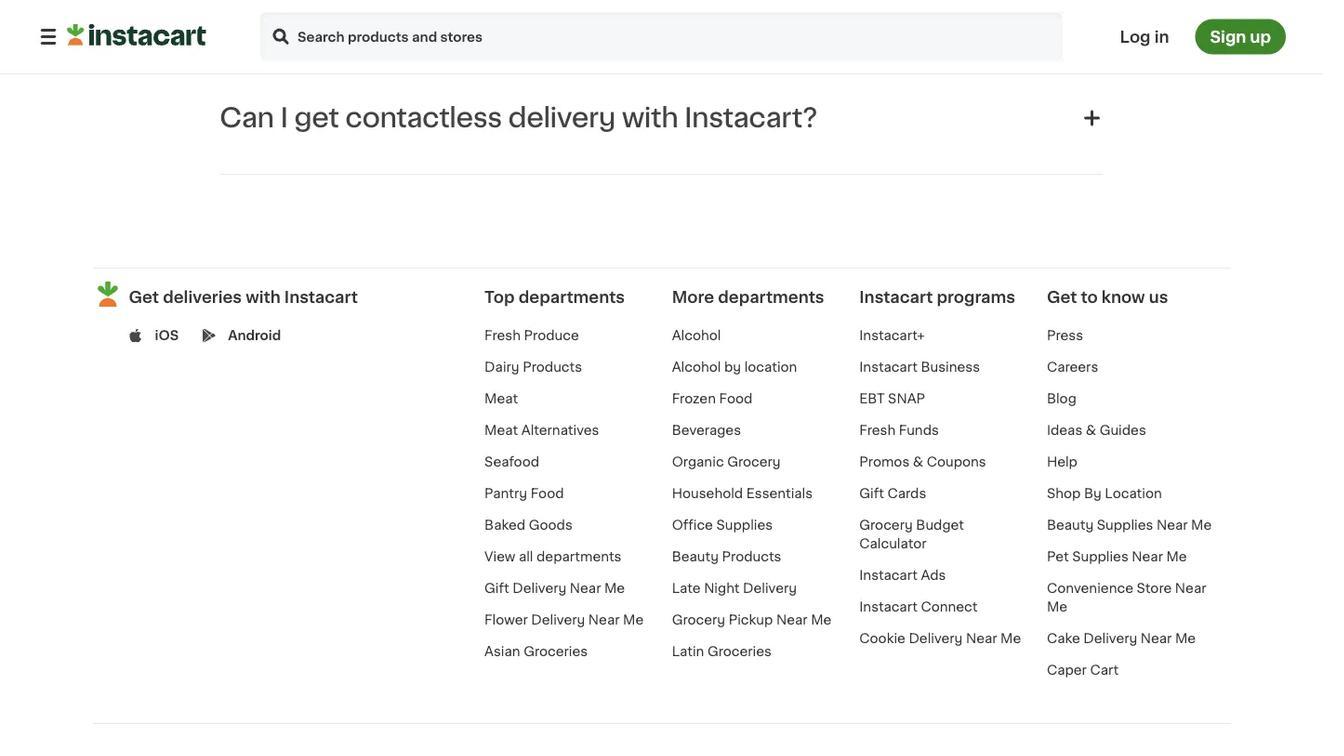 Task type: locate. For each thing, give the bounding box(es) containing it.
convenience
[[1047, 582, 1134, 595]]

me for beauty supplies near me
[[1191, 519, 1212, 532]]

0 vertical spatial alcohol
[[672, 329, 721, 342]]

beauty
[[1047, 519, 1094, 532], [672, 550, 719, 563]]

delivery up cart
[[1084, 632, 1138, 645]]

funds
[[899, 424, 939, 437]]

1 vertical spatial meat
[[485, 424, 518, 437]]

1 vertical spatial fresh
[[860, 424, 896, 437]]

1 vertical spatial gift
[[485, 582, 509, 595]]

office supplies
[[672, 519, 773, 532]]

me inside "convenience store near me"
[[1047, 601, 1068, 614]]

1 vertical spatial grocery
[[860, 519, 913, 532]]

log
[[1120, 29, 1151, 45]]

near down the location
[[1157, 519, 1188, 532]]

0 horizontal spatial groceries
[[524, 645, 588, 658]]

all
[[519, 550, 533, 563]]

instacart connect
[[860, 601, 978, 614]]

meat down meat link
[[485, 424, 518, 437]]

0 vertical spatial &
[[1086, 424, 1097, 437]]

caper cart
[[1047, 664, 1119, 677]]

&
[[1086, 424, 1097, 437], [913, 456, 924, 469]]

near down the connect
[[966, 632, 997, 645]]

1 horizontal spatial fresh
[[860, 424, 896, 437]]

1 groceries from the left
[[524, 645, 588, 658]]

meat
[[485, 392, 518, 405], [485, 424, 518, 437]]

alcohol down alcohol link
[[672, 361, 721, 374]]

0 horizontal spatial beauty
[[672, 550, 719, 563]]

1 vertical spatial beauty
[[672, 550, 719, 563]]

2 get from the left
[[1047, 289, 1077, 305]]

groceries down pickup
[[708, 645, 772, 658]]

supplies for to
[[1097, 519, 1154, 532]]

household
[[672, 487, 743, 500]]

me for flower delivery near me
[[623, 614, 644, 627]]

delivery down gift delivery near me link
[[531, 614, 585, 627]]

with down the search field
[[622, 105, 678, 130]]

1 horizontal spatial food
[[719, 392, 753, 405]]

0 vertical spatial grocery
[[727, 456, 781, 469]]

fresh down ebt
[[860, 424, 896, 437]]

1 get from the left
[[129, 289, 159, 305]]

near for cookie delivery near me
[[966, 632, 997, 645]]

ebt snap link
[[860, 392, 925, 405]]

food up goods at the left
[[531, 487, 564, 500]]

2 vertical spatial grocery
[[672, 614, 726, 627]]

alternatives
[[521, 424, 599, 437]]

1 horizontal spatial products
[[722, 550, 782, 563]]

near for beauty supplies near me
[[1157, 519, 1188, 532]]

& down funds
[[913, 456, 924, 469]]

sign up
[[1210, 29, 1271, 45]]

connect
[[921, 601, 978, 614]]

& right ideas
[[1086, 424, 1097, 437]]

grocery inside grocery budget calculator
[[860, 519, 913, 532]]

0 horizontal spatial gift
[[485, 582, 509, 595]]

1 vertical spatial &
[[913, 456, 924, 469]]

careers
[[1047, 361, 1099, 374]]

& for ideas
[[1086, 424, 1097, 437]]

pantry food link
[[485, 487, 564, 500]]

near down gift delivery near me link
[[589, 614, 620, 627]]

get
[[294, 105, 339, 130]]

ideas & guides link
[[1047, 424, 1146, 437]]

delivery for top
[[531, 614, 585, 627]]

flower delivery near me
[[485, 614, 644, 627]]

instacart+ link
[[860, 329, 925, 342]]

near for flower delivery near me
[[589, 614, 620, 627]]

organic
[[672, 456, 724, 469]]

fresh produce link
[[485, 329, 579, 342]]

beauty down the office
[[672, 550, 719, 563]]

food down alcohol by location link
[[719, 392, 753, 405]]

delivery
[[513, 582, 567, 595], [743, 582, 797, 595], [531, 614, 585, 627], [909, 632, 963, 645], [1084, 632, 1138, 645]]

gift down 'promos' at the bottom of the page
[[860, 487, 884, 500]]

2 horizontal spatial grocery
[[860, 519, 913, 532]]

0 vertical spatial products
[[523, 361, 582, 374]]

1 horizontal spatial gift
[[860, 487, 884, 500]]

0 horizontal spatial get
[[129, 289, 159, 305]]

frozen food link
[[672, 392, 753, 405]]

0 horizontal spatial grocery
[[672, 614, 726, 627]]

asian groceries link
[[485, 645, 588, 658]]

asian
[[485, 645, 520, 658]]

pet
[[1047, 550, 1069, 563]]

near up store
[[1132, 550, 1163, 563]]

convenience store near me
[[1047, 582, 1207, 614]]

near inside "convenience store near me"
[[1175, 582, 1207, 595]]

products down "produce"
[[523, 361, 582, 374]]

promos & coupons link
[[860, 456, 986, 469]]

coupons
[[927, 456, 986, 469]]

0 vertical spatial meat
[[485, 392, 518, 405]]

departments for more departments
[[718, 289, 824, 305]]

ebt snap
[[860, 392, 925, 405]]

groceries down flower delivery near me
[[524, 645, 588, 658]]

grocery
[[727, 456, 781, 469], [860, 519, 913, 532], [672, 614, 726, 627]]

up
[[1250, 29, 1271, 45]]

shop by location link
[[1047, 487, 1162, 500]]

get for get to know us
[[1047, 289, 1077, 305]]

supplies up convenience
[[1072, 550, 1129, 563]]

gift delivery near me link
[[485, 582, 625, 595]]

1 horizontal spatial &
[[1086, 424, 1097, 437]]

1 meat from the top
[[485, 392, 518, 405]]

supplies up pet supplies near me link
[[1097, 519, 1154, 532]]

products
[[523, 361, 582, 374], [722, 550, 782, 563]]

products for beauty products
[[722, 550, 782, 563]]

beauty supplies near me link
[[1047, 519, 1212, 532]]

departments up "produce"
[[519, 289, 625, 305]]

press
[[1047, 329, 1083, 342]]

delivery down the view all departments link
[[513, 582, 567, 595]]

meat down dairy
[[485, 392, 518, 405]]

1 alcohol from the top
[[672, 329, 721, 342]]

me for cookie delivery near me
[[1001, 632, 1021, 645]]

me for convenience store near me
[[1047, 601, 1068, 614]]

gift down view
[[485, 582, 509, 595]]

departments
[[519, 289, 625, 305], [718, 289, 824, 305], [537, 550, 622, 563]]

programs
[[937, 289, 1016, 305]]

0 horizontal spatial &
[[913, 456, 924, 469]]

alcohol down more
[[672, 329, 721, 342]]

get left to
[[1047, 289, 1077, 305]]

departments up location
[[718, 289, 824, 305]]

instacart?
[[685, 105, 818, 130]]

beauty down shop
[[1047, 519, 1094, 532]]

grocery budget calculator link
[[860, 519, 964, 550]]

near right store
[[1175, 582, 1207, 595]]

near for convenience store near me
[[1175, 582, 1207, 595]]

gift for gift cards
[[860, 487, 884, 500]]

beauty for beauty products
[[672, 550, 719, 563]]

get right instacart shopper app logo
[[129, 289, 159, 305]]

help
[[1047, 456, 1078, 469]]

me for grocery pickup near me
[[811, 614, 832, 627]]

2 groceries from the left
[[708, 645, 772, 658]]

1 horizontal spatial groceries
[[708, 645, 772, 658]]

fresh produce
[[485, 329, 579, 342]]

0 vertical spatial gift
[[860, 487, 884, 500]]

meat alternatives link
[[485, 424, 599, 437]]

near for cake delivery near me
[[1141, 632, 1172, 645]]

grocery up latin
[[672, 614, 726, 627]]

0 horizontal spatial products
[[523, 361, 582, 374]]

late
[[672, 582, 701, 595]]

near down store
[[1141, 632, 1172, 645]]

2 alcohol from the top
[[672, 361, 721, 374]]

grocery up household essentials
[[727, 456, 781, 469]]

0 horizontal spatial fresh
[[485, 329, 521, 342]]

0 vertical spatial with
[[622, 105, 678, 130]]

1 horizontal spatial get
[[1047, 289, 1077, 305]]

fresh up dairy
[[485, 329, 521, 342]]

contactless
[[345, 105, 502, 130]]

near right pickup
[[777, 614, 808, 627]]

supplies down household essentials
[[717, 519, 773, 532]]

1 horizontal spatial grocery
[[727, 456, 781, 469]]

fresh for fresh funds
[[860, 424, 896, 437]]

business
[[921, 361, 980, 374]]

late night delivery link
[[672, 582, 797, 595]]

instacart ads
[[860, 569, 946, 582]]

cookie
[[860, 632, 906, 645]]

0 vertical spatial fresh
[[485, 329, 521, 342]]

near for gift delivery near me
[[570, 582, 601, 595]]

latin
[[672, 645, 704, 658]]

ios
[[155, 329, 179, 342]]

products up late night delivery on the bottom of the page
[[722, 550, 782, 563]]

pickup
[[729, 614, 773, 627]]

organic grocery
[[672, 456, 781, 469]]

can i get contactless delivery with instacart? button
[[220, 84, 1103, 151]]

ebt
[[860, 392, 885, 405]]

ios app store logo image
[[129, 329, 143, 343]]

caper cart link
[[1047, 664, 1119, 677]]

baked
[[485, 519, 526, 532]]

delivery down the connect
[[909, 632, 963, 645]]

1 vertical spatial alcohol
[[672, 361, 721, 374]]

2 meat from the top
[[485, 424, 518, 437]]

beauty for beauty supplies near me
[[1047, 519, 1094, 532]]

get
[[129, 289, 159, 305], [1047, 289, 1077, 305]]

gift for gift delivery near me
[[485, 582, 509, 595]]

1 vertical spatial food
[[531, 487, 564, 500]]

grocery up calculator
[[860, 519, 913, 532]]

near up flower delivery near me link
[[570, 582, 601, 595]]

1 horizontal spatial beauty
[[1047, 519, 1094, 532]]

fresh
[[485, 329, 521, 342], [860, 424, 896, 437]]

alcohol for alcohol by location
[[672, 361, 721, 374]]

me for pet supplies near me
[[1167, 550, 1187, 563]]

baked goods
[[485, 519, 573, 532]]

1 vertical spatial products
[[722, 550, 782, 563]]

with up android
[[246, 289, 281, 305]]

0 horizontal spatial with
[[246, 289, 281, 305]]

0 vertical spatial beauty
[[1047, 519, 1094, 532]]

beauty products link
[[672, 550, 782, 563]]

office
[[672, 519, 713, 532]]

instacart+
[[860, 329, 925, 342]]

cart
[[1090, 664, 1119, 677]]

0 vertical spatial food
[[719, 392, 753, 405]]

1 horizontal spatial with
[[622, 105, 678, 130]]

None search field
[[259, 11, 1064, 63]]

log in button
[[1115, 19, 1175, 54]]

0 horizontal spatial food
[[531, 487, 564, 500]]

departments up the gift delivery near me
[[537, 550, 622, 563]]



Task type: vqa. For each thing, say whether or not it's contained in the screenshot.


Task type: describe. For each thing, give the bounding box(es) containing it.
instacart shopper app logo image
[[93, 279, 123, 309]]

shop
[[1047, 487, 1081, 500]]

shop by location
[[1047, 487, 1162, 500]]

open main menu image
[[37, 26, 60, 48]]

grocery for grocery budget calculator
[[860, 519, 913, 532]]

ideas
[[1047, 424, 1083, 437]]

alcohol by location
[[672, 361, 797, 374]]

get to know us
[[1047, 289, 1169, 305]]

instacart business link
[[860, 361, 980, 374]]

near for grocery pickup near me
[[777, 614, 808, 627]]

to
[[1081, 289, 1098, 305]]

view all departments
[[485, 550, 622, 563]]

meat link
[[485, 392, 518, 405]]

night
[[704, 582, 740, 595]]

by
[[724, 361, 741, 374]]

pet supplies near me
[[1047, 550, 1187, 563]]

instacart programs
[[860, 289, 1016, 305]]

snap
[[888, 392, 925, 405]]

promos & coupons
[[860, 456, 986, 469]]

fresh funds
[[860, 424, 939, 437]]

cookie delivery near me link
[[860, 632, 1021, 645]]

instacart business
[[860, 361, 980, 374]]

i
[[281, 105, 288, 130]]

food for frozen food
[[719, 392, 753, 405]]

location
[[745, 361, 797, 374]]

departments for top departments
[[519, 289, 625, 305]]

android link
[[228, 326, 281, 345]]

cards
[[888, 487, 927, 500]]

can i get contactless delivery with instacart?
[[220, 105, 818, 130]]

near for pet supplies near me
[[1132, 550, 1163, 563]]

careers link
[[1047, 361, 1099, 374]]

fresh for fresh produce
[[485, 329, 521, 342]]

frozen food
[[672, 392, 753, 405]]

more departments
[[672, 289, 824, 305]]

baked goods link
[[485, 519, 573, 532]]

frozen
[[672, 392, 716, 405]]

products for dairy products
[[523, 361, 582, 374]]

blog link
[[1047, 392, 1077, 405]]

alcohol link
[[672, 329, 721, 342]]

instacart for instacart connect
[[860, 601, 918, 614]]

essentials
[[747, 487, 813, 500]]

store
[[1137, 582, 1172, 595]]

by
[[1084, 487, 1102, 500]]

supplies for departments
[[717, 519, 773, 532]]

1 vertical spatial with
[[246, 289, 281, 305]]

ideas & guides
[[1047, 424, 1146, 437]]

dairy
[[485, 361, 520, 374]]

groceries for top
[[524, 645, 588, 658]]

me for gift delivery near me
[[604, 582, 625, 595]]

beauty products
[[672, 550, 782, 563]]

fresh funds link
[[860, 424, 939, 437]]

delivery for get
[[1084, 632, 1138, 645]]

alcohol by location link
[[672, 361, 797, 374]]

deliveries
[[163, 289, 242, 305]]

cake delivery near me
[[1047, 632, 1196, 645]]

can
[[220, 105, 274, 130]]

grocery for grocery pickup near me
[[672, 614, 726, 627]]

delivery
[[509, 105, 616, 130]]

& for promos
[[913, 456, 924, 469]]

beverages link
[[672, 424, 741, 437]]

late night delivery
[[672, 582, 797, 595]]

meat for meat link
[[485, 392, 518, 405]]

pet supplies near me link
[[1047, 550, 1187, 563]]

me for cake delivery near me
[[1176, 632, 1196, 645]]

instacart home image
[[67, 24, 206, 46]]

dairy products
[[485, 361, 582, 374]]

beverages
[[672, 424, 741, 437]]

flower
[[485, 614, 528, 627]]

instacart ads link
[[860, 569, 946, 582]]

dairy products link
[[485, 361, 582, 374]]

with inside dropdown button
[[622, 105, 678, 130]]

get for get deliveries with instacart
[[129, 289, 159, 305]]

latin groceries link
[[672, 645, 772, 658]]

pantry
[[485, 487, 527, 500]]

food for pantry food
[[531, 487, 564, 500]]

meat for meat alternatives
[[485, 424, 518, 437]]

calculator
[[860, 537, 927, 550]]

Search field
[[259, 11, 1064, 63]]

instacart for instacart business
[[860, 361, 918, 374]]

alcohol for alcohol link
[[672, 329, 721, 342]]

press link
[[1047, 329, 1083, 342]]

asian groceries
[[485, 645, 588, 658]]

instacart connect link
[[860, 601, 978, 614]]

instacart for instacart programs
[[860, 289, 933, 305]]

groceries for more
[[708, 645, 772, 658]]

cake delivery near me link
[[1047, 632, 1196, 645]]

grocery pickup near me
[[672, 614, 832, 627]]

know
[[1102, 289, 1145, 305]]

guides
[[1100, 424, 1146, 437]]

meat alternatives
[[485, 424, 599, 437]]

flower delivery near me link
[[485, 614, 644, 627]]

us
[[1149, 289, 1169, 305]]

delivery for instacart
[[909, 632, 963, 645]]

in
[[1155, 29, 1170, 45]]

get deliveries with instacart
[[129, 289, 358, 305]]

android play store logo image
[[202, 329, 216, 343]]

gift cards
[[860, 487, 927, 500]]

delivery up grocery pickup near me link
[[743, 582, 797, 595]]

gift delivery near me
[[485, 582, 625, 595]]

instacart for instacart ads
[[860, 569, 918, 582]]

organic grocery link
[[672, 456, 781, 469]]

promos
[[860, 456, 910, 469]]

household essentials
[[672, 487, 813, 500]]

top
[[485, 289, 515, 305]]

ads
[[921, 569, 946, 582]]

caper
[[1047, 664, 1087, 677]]



